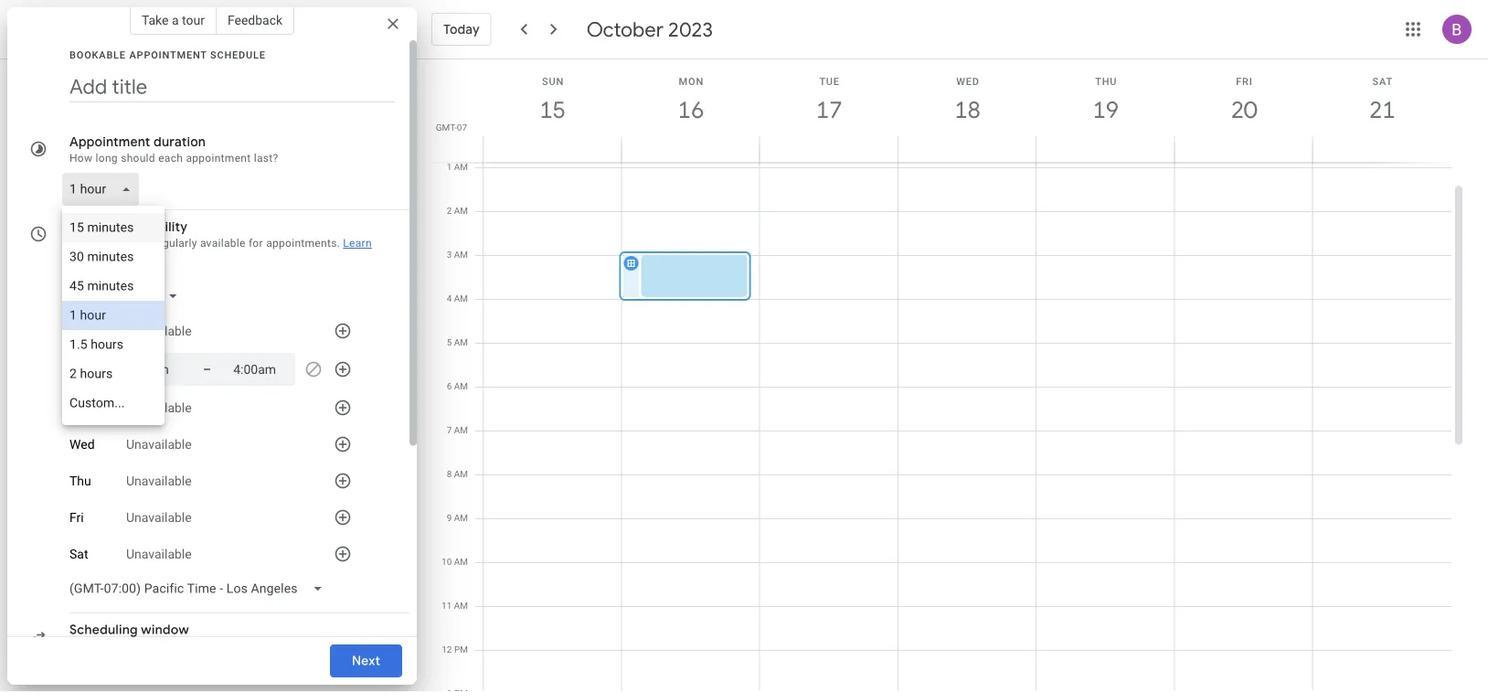 Task type: describe. For each thing, give the bounding box(es) containing it.
availability
[[122, 219, 188, 235]]

am for 9 am
[[454, 512, 468, 523]]

pm
[[454, 644, 468, 655]]

6 option from the top
[[62, 359, 165, 389]]

5 am
[[447, 337, 468, 348]]

scheduling window button
[[62, 617, 406, 672]]

a
[[172, 12, 179, 27]]

12 pm
[[442, 644, 468, 655]]

bookable appointment schedule
[[69, 49, 266, 60]]

take
[[142, 12, 169, 27]]

october 2023
[[587, 16, 713, 42]]

6
[[447, 381, 452, 392]]

monday, october 16 element
[[670, 89, 712, 131]]

window
[[141, 622, 189, 638]]

appointment
[[129, 49, 207, 60]]

scheduling window
[[69, 622, 189, 638]]

set when you're regularly available for appointments.
[[69, 237, 340, 250]]

7
[[447, 425, 452, 436]]

15 column header
[[483, 59, 622, 162]]

tue for tue
[[69, 400, 90, 415]]

7 option from the top
[[62, 389, 165, 418]]

set
[[69, 237, 86, 250]]

am for 7 am
[[454, 425, 468, 436]]

you're
[[119, 237, 150, 250]]

today
[[443, 21, 480, 37]]

5
[[447, 337, 452, 348]]

sun for sun
[[69, 323, 91, 339]]

scheduling
[[69, 622, 138, 638]]

wed for wed
[[69, 437, 95, 452]]

11 am
[[442, 600, 468, 611]]

11
[[442, 600, 452, 611]]

mon for mon 16
[[679, 75, 704, 87]]

2
[[447, 205, 452, 216]]

learn more
[[69, 237, 372, 264]]

8 am
[[447, 469, 468, 480]]

End time on Mondays text field
[[233, 358, 288, 380]]

8
[[447, 469, 452, 480]]

15
[[539, 95, 565, 125]]

6 am
[[447, 381, 468, 392]]

take a tour
[[142, 12, 205, 27]]

sat for sat
[[69, 547, 88, 562]]

appointment
[[186, 152, 251, 165]]

5 option from the top
[[62, 330, 165, 359]]

wednesday, october 18 element
[[947, 89, 989, 131]]

unavailable for thu
[[126, 473, 192, 488]]

next
[[352, 653, 380, 669]]

3 am
[[447, 249, 468, 260]]

last?
[[254, 152, 278, 165]]

unavailable for sat
[[126, 547, 192, 562]]

tue for tue 17
[[820, 75, 840, 87]]

appointment duration how long should each appointment last?
[[69, 133, 278, 165]]

sunday, october 15 element
[[532, 89, 574, 131]]

1 cell from the left
[[484, 123, 622, 692]]

4 cell from the left
[[899, 123, 1037, 692]]

gmt-
[[436, 122, 457, 133]]

–
[[203, 362, 211, 377]]

october
[[587, 16, 664, 42]]

sat for sat 21
[[1373, 75, 1393, 87]]

2 cell from the left
[[619, 123, 760, 692]]

1 am
[[447, 161, 468, 172]]

5 cell from the left
[[1037, 123, 1175, 692]]

general availability
[[69, 219, 188, 235]]

am for 4 am
[[454, 293, 468, 304]]

saturday, october 21 element
[[1362, 89, 1404, 131]]

6 cell from the left
[[1175, 123, 1314, 692]]

appointment
[[69, 133, 150, 150]]

mon 16
[[677, 75, 704, 125]]

3 cell from the left
[[760, 123, 899, 692]]

21
[[1368, 95, 1395, 125]]

3
[[447, 249, 452, 260]]

tuesday, october 17 element
[[808, 89, 850, 131]]

row inside grid
[[475, 123, 1452, 692]]

friday, october 20 element
[[1223, 89, 1265, 131]]

more
[[69, 251, 96, 264]]

take a tour button
[[130, 5, 217, 35]]

wed 18
[[954, 75, 980, 125]]

Add title text field
[[69, 73, 395, 101]]

how
[[69, 152, 93, 165]]

9
[[447, 512, 452, 523]]

feedback
[[228, 12, 283, 27]]

am for 2 am
[[454, 205, 468, 216]]



Task type: locate. For each thing, give the bounding box(es) containing it.
when
[[89, 237, 116, 250]]

next button
[[330, 639, 402, 683]]

3 unavailable from the top
[[126, 437, 192, 452]]

am for 10 am
[[454, 556, 468, 567]]

mon
[[679, 75, 704, 87], [69, 362, 95, 377]]

sat inside sat 21
[[1373, 75, 1393, 87]]

7 am from the top
[[454, 425, 468, 436]]

schedule
[[210, 49, 266, 60]]

1 vertical spatial wed
[[69, 437, 95, 452]]

4 am from the top
[[454, 293, 468, 304]]

0 horizontal spatial wed
[[69, 437, 95, 452]]

20 column header
[[1174, 59, 1314, 162]]

3 am from the top
[[454, 249, 468, 260]]

today button
[[432, 7, 492, 51]]

cell
[[484, 123, 622, 692], [619, 123, 760, 692], [760, 123, 899, 692], [899, 123, 1037, 692], [1037, 123, 1175, 692], [1175, 123, 1314, 692], [1314, 123, 1452, 692]]

unavailable for tue
[[126, 400, 192, 415]]

am right the 7
[[454, 425, 468, 436]]

each
[[158, 152, 183, 165]]

0 vertical spatial thu
[[1095, 75, 1117, 87]]

9 am from the top
[[454, 512, 468, 523]]

7 cell from the left
[[1314, 123, 1452, 692]]

appointments.
[[266, 237, 340, 250]]

am right 1
[[454, 161, 468, 172]]

4 am
[[447, 293, 468, 304]]

sun up sunday, october 15 element on the left top of page
[[542, 75, 564, 87]]

sun
[[542, 75, 564, 87], [69, 323, 91, 339]]

available
[[200, 237, 246, 250]]

0 vertical spatial sat
[[1373, 75, 1393, 87]]

fri for fri 20
[[1236, 75, 1253, 87]]

am for 3 am
[[454, 249, 468, 260]]

7 am
[[447, 425, 468, 436]]

grid containing 15
[[424, 59, 1466, 692]]

for
[[249, 237, 263, 250]]

am right the '4' at top
[[454, 293, 468, 304]]

5 am from the top
[[454, 337, 468, 348]]

fri 20
[[1230, 75, 1256, 125]]

2 option from the top
[[62, 242, 165, 272]]

8 am from the top
[[454, 469, 468, 480]]

am right the 10 at the left bottom
[[454, 556, 468, 567]]

tue
[[820, 75, 840, 87], [69, 400, 90, 415]]

4
[[447, 293, 452, 304]]

0 vertical spatial fri
[[1236, 75, 1253, 87]]

thursday, october 19 element
[[1085, 89, 1127, 131]]

bookable
[[69, 49, 126, 60]]

regularly
[[153, 237, 197, 250]]

10
[[442, 556, 452, 567]]

17
[[815, 95, 841, 125]]

20
[[1230, 95, 1256, 125]]

0 horizontal spatial thu
[[69, 473, 91, 488]]

fri inside fri 20
[[1236, 75, 1253, 87]]

unavailable for sun
[[126, 323, 192, 339]]

tue 17
[[815, 75, 841, 125]]

am right 5
[[454, 337, 468, 348]]

gmt-07
[[436, 122, 467, 133]]

unavailable for fri
[[126, 510, 192, 525]]

wed
[[956, 75, 980, 87], [69, 437, 95, 452]]

fri
[[1236, 75, 1253, 87], [69, 510, 84, 525]]

0 horizontal spatial sun
[[69, 323, 91, 339]]

learn
[[343, 237, 372, 250]]

0 vertical spatial mon
[[679, 75, 704, 87]]

4 option from the top
[[62, 301, 165, 330]]

thu
[[1095, 75, 1117, 87], [69, 473, 91, 488]]

1 horizontal spatial sun
[[542, 75, 564, 87]]

18
[[954, 95, 980, 125]]

mon for mon
[[69, 362, 95, 377]]

16 column header
[[621, 59, 760, 162]]

option
[[62, 213, 165, 242], [62, 242, 165, 272], [62, 272, 165, 301], [62, 301, 165, 330], [62, 330, 165, 359], [62, 359, 165, 389], [62, 389, 165, 418]]

am for 11 am
[[454, 600, 468, 611]]

sat 21
[[1368, 75, 1395, 125]]

0 vertical spatial tue
[[820, 75, 840, 87]]

1 vertical spatial mon
[[69, 362, 95, 377]]

thu inside thu 19
[[1095, 75, 1117, 87]]

1 unavailable from the top
[[126, 323, 192, 339]]

am for 1 am
[[454, 161, 468, 172]]

19 column header
[[1036, 59, 1175, 162]]

sun inside sun 15
[[542, 75, 564, 87]]

4 unavailable from the top
[[126, 473, 192, 488]]

0 vertical spatial wed
[[956, 75, 980, 87]]

1 vertical spatial fri
[[69, 510, 84, 525]]

2023
[[668, 16, 713, 42]]

None field
[[62, 173, 147, 206], [62, 572, 338, 605], [62, 173, 147, 206], [62, 572, 338, 605]]

am right 11
[[454, 600, 468, 611]]

duration
[[154, 133, 206, 150]]

wed for wed 18
[[956, 75, 980, 87]]

unavailable
[[126, 323, 192, 339], [126, 400, 192, 415], [126, 437, 192, 452], [126, 473, 192, 488], [126, 510, 192, 525], [126, 547, 192, 562]]

thu for thu 19
[[1095, 75, 1117, 87]]

mon inside mon 16
[[679, 75, 704, 87]]

6 am from the top
[[454, 381, 468, 392]]

6 unavailable from the top
[[126, 547, 192, 562]]

10 am from the top
[[454, 556, 468, 567]]

sat
[[1373, 75, 1393, 87], [69, 547, 88, 562]]

1 vertical spatial thu
[[69, 473, 91, 488]]

1 horizontal spatial fri
[[1236, 75, 1253, 87]]

am right 6
[[454, 381, 468, 392]]

unavailable for wed
[[126, 437, 192, 452]]

1 vertical spatial tue
[[69, 400, 90, 415]]

18 column header
[[898, 59, 1037, 162]]

1 option from the top
[[62, 213, 165, 242]]

1 vertical spatial sat
[[69, 547, 88, 562]]

fri for fri
[[69, 510, 84, 525]]

thu for thu
[[69, 473, 91, 488]]

2 unavailable from the top
[[126, 400, 192, 415]]

am for 5 am
[[454, 337, 468, 348]]

0 horizontal spatial fri
[[69, 510, 84, 525]]

am right 9
[[454, 512, 468, 523]]

wed inside wed 18
[[956, 75, 980, 87]]

sun 15
[[539, 75, 565, 125]]

general
[[69, 219, 119, 235]]

row
[[475, 123, 1452, 692]]

1 horizontal spatial thu
[[1095, 75, 1117, 87]]

am right 3
[[454, 249, 468, 260]]

1 horizontal spatial sat
[[1373, 75, 1393, 87]]

2 am
[[447, 205, 468, 216]]

am right 2
[[454, 205, 468, 216]]

9 am
[[447, 512, 468, 523]]

1 horizontal spatial mon
[[679, 75, 704, 87]]

mon left start time on mondays text field
[[69, 362, 95, 377]]

3 option from the top
[[62, 272, 165, 301]]

0 horizontal spatial tue
[[69, 400, 90, 415]]

1
[[447, 161, 452, 172]]

am for 8 am
[[454, 469, 468, 480]]

am for 6 am
[[454, 381, 468, 392]]

sun down more
[[69, 323, 91, 339]]

duration list box
[[62, 206, 165, 425]]

sun for sun 15
[[542, 75, 564, 87]]

feedback button
[[217, 5, 294, 35]]

10 am
[[442, 556, 468, 567]]

tour
[[182, 12, 205, 27]]

unavailable all day image
[[299, 355, 328, 384]]

07
[[457, 122, 467, 133]]

1 horizontal spatial tue
[[820, 75, 840, 87]]

0 horizontal spatial sat
[[69, 547, 88, 562]]

11 am from the top
[[454, 600, 468, 611]]

learn more link
[[69, 237, 372, 264]]

0 horizontal spatial mon
[[69, 362, 95, 377]]

19
[[1092, 95, 1118, 125]]

17 column header
[[759, 59, 899, 162]]

am
[[454, 161, 468, 172], [454, 205, 468, 216], [454, 249, 468, 260], [454, 293, 468, 304], [454, 337, 468, 348], [454, 381, 468, 392], [454, 425, 468, 436], [454, 469, 468, 480], [454, 512, 468, 523], [454, 556, 468, 567], [454, 600, 468, 611]]

sat up the saturday, october 21 element
[[1373, 75, 1393, 87]]

mon up monday, october 16 element
[[679, 75, 704, 87]]

0 vertical spatial sun
[[542, 75, 564, 87]]

1 am from the top
[[454, 161, 468, 172]]

5 unavailable from the top
[[126, 510, 192, 525]]

tue inside tue 17
[[820, 75, 840, 87]]

16
[[677, 95, 703, 125]]

grid
[[424, 59, 1466, 692]]

2 am from the top
[[454, 205, 468, 216]]

thu 19
[[1092, 75, 1118, 125]]

am right 8
[[454, 469, 468, 480]]

Start time on Mondays text field
[[126, 358, 181, 380]]

1 vertical spatial sun
[[69, 323, 91, 339]]

sat up scheduling
[[69, 547, 88, 562]]

12
[[442, 644, 452, 655]]

long
[[96, 152, 118, 165]]

1 horizontal spatial wed
[[956, 75, 980, 87]]

should
[[121, 152, 155, 165]]

21 column header
[[1313, 59, 1452, 162]]



Task type: vqa. For each thing, say whether or not it's contained in the screenshot.


